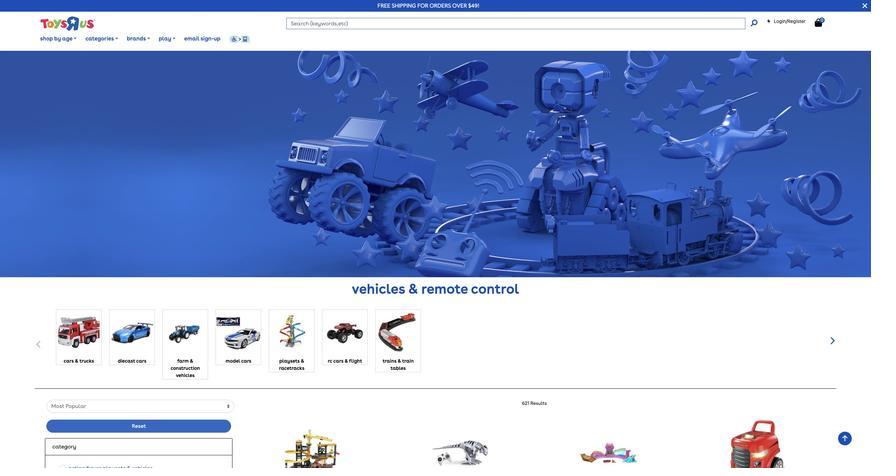 Task type: locate. For each thing, give the bounding box(es) containing it.
cars right diecast
[[136, 359, 147, 364]]

shop by age button
[[36, 30, 81, 47]]

rc cars & flight link
[[323, 310, 368, 365]]

& left 'trucks'
[[75, 359, 78, 364]]

& inside playsets & racetracks
[[301, 359, 304, 364]]

login/register button
[[767, 18, 806, 25]]

remote
[[422, 281, 468, 297]]

tables
[[391, 366, 406, 371]]

1 vertical spatial vehicles
[[176, 373, 195, 379]]

construction
[[171, 366, 200, 371]]

& for farm
[[190, 359, 193, 364]]

cars right model
[[241, 359, 252, 364]]

categories button
[[81, 30, 123, 47]]

product-tab tab panel
[[40, 404, 832, 469]]

category
[[52, 448, 76, 454]]

up
[[214, 35, 221, 42]]

rc cars & flight
[[328, 359, 362, 364]]

cars right the rc
[[334, 359, 344, 364]]

0 vertical spatial vehicles
[[352, 281, 405, 297]]

shop by age
[[40, 35, 73, 42]]

brands
[[127, 35, 146, 42]]

$49!
[[469, 2, 480, 9]]

login/register
[[774, 18, 806, 24]]

trains
[[383, 359, 397, 364]]

playsets & racetracks image image
[[269, 310, 314, 355]]

flight
[[349, 359, 362, 364]]

over
[[453, 2, 467, 9]]

None search field
[[287, 18, 758, 29]]

vehicles inside farm & construction vehicles
[[176, 373, 195, 379]]

& up racetracks
[[301, 359, 304, 364]]

3 cars from the left
[[241, 359, 252, 364]]

free
[[378, 2, 391, 9]]

4 cars from the left
[[334, 359, 344, 364]]

reset button
[[47, 424, 231, 437]]

vehicles
[[352, 281, 405, 297], [176, 373, 195, 379]]

& left flight
[[345, 359, 348, 364]]

& up tables
[[398, 359, 401, 364]]

by
[[54, 35, 61, 42]]

&
[[409, 281, 418, 297], [75, 359, 78, 364], [190, 359, 193, 364], [301, 359, 304, 364], [345, 359, 348, 364], [398, 359, 401, 364]]

diecast cars
[[118, 359, 147, 364]]

cars left 'trucks'
[[64, 359, 74, 364]]

2 cars from the left
[[136, 359, 147, 364]]

& inside trains & train tables
[[398, 359, 401, 364]]

play button
[[155, 30, 180, 47]]

shipping
[[392, 2, 416, 9]]

farm
[[177, 359, 189, 364]]

playsets & racetracks link
[[269, 310, 314, 372]]

results
[[531, 405, 547, 410]]

free shipping for orders over $49! link
[[378, 2, 480, 9]]

menu bar
[[36, 27, 872, 51]]

& left remote
[[409, 281, 418, 297]]

farm & construction vehicles
[[171, 359, 200, 379]]

reset
[[132, 427, 146, 434]]

cars for rc cars & flight
[[334, 359, 344, 364]]

0 horizontal spatial vehicles
[[176, 373, 195, 379]]

& right farm
[[190, 359, 193, 364]]

cars
[[64, 359, 74, 364], [136, 359, 147, 364], [241, 359, 252, 364], [334, 359, 344, 364]]

model
[[226, 359, 240, 364]]

diecast
[[118, 359, 135, 364]]

play
[[159, 35, 171, 42]]

& inside farm & construction vehicles
[[190, 359, 193, 364]]

diecast cars image image
[[110, 310, 155, 355]]

email
[[184, 35, 199, 42]]

& for cars
[[75, 359, 78, 364]]

farm & construction vehicles link
[[163, 310, 208, 380]]

1 horizontal spatial vehicles
[[352, 281, 405, 297]]

playsets & racetracks
[[279, 359, 305, 371]]

categories
[[86, 35, 114, 42]]

trains & train tables link
[[376, 310, 421, 372]]

trucks
[[80, 359, 94, 364]]

cars & trucks image image
[[56, 310, 101, 355]]

621
[[522, 405, 530, 410]]

model cars image image
[[216, 310, 261, 355]]

category element
[[52, 447, 226, 455]]

0
[[821, 17, 824, 23]]

toys r us image
[[40, 16, 95, 31]]

& for vehicles
[[409, 281, 418, 297]]



Task type: vqa. For each thing, say whether or not it's contained in the screenshot.
on
no



Task type: describe. For each thing, give the bounding box(es) containing it.
for
[[418, 2, 429, 9]]

rc cars & flight image image
[[323, 310, 368, 355]]

cars for model cars
[[241, 359, 252, 364]]

hot wheels skate octopark playset, with exclusive fingerboard and skate shoes image
[[581, 423, 637, 469]]

shop
[[40, 35, 53, 42]]

train
[[402, 359, 414, 364]]

email sign-up
[[184, 35, 221, 42]]

vehicles & remote control
[[352, 281, 520, 297]]

& for playsets
[[301, 359, 304, 364]]

shopping bag image
[[815, 19, 823, 27]]

Enter Keyword or Item No. search field
[[287, 18, 746, 29]]

menu bar containing shop by age
[[36, 27, 872, 51]]

vehicles & remote control main content
[[0, 51, 872, 469]]

cars for diecast cars
[[136, 359, 147, 364]]

sign-
[[201, 35, 214, 42]]

model cars link
[[216, 310, 261, 365]]

rc
[[328, 359, 333, 364]]

orders
[[430, 2, 451, 9]]

racetracks
[[279, 366, 305, 371]]

& for trains
[[398, 359, 401, 364]]

cars & trucks
[[64, 359, 94, 364]]

trains & train tables image image
[[376, 310, 421, 355]]

playsets
[[279, 359, 300, 364]]

model cars
[[226, 359, 252, 364]]

cars & trucks link
[[56, 310, 101, 365]]

control
[[471, 281, 520, 297]]

brands button
[[123, 30, 155, 47]]

email sign-up link
[[180, 30, 225, 47]]

farm & construction vehicles image image
[[163, 310, 208, 355]]

age
[[62, 35, 73, 42]]

free shipping for orders over $49!
[[378, 2, 480, 9]]

fast lane lights & sounds construction playset, created for you by toys r us image
[[284, 423, 340, 469]]

close button image
[[863, 2, 868, 10]]

this icon serves as a link to download the essential accessibility assistive technology app for individuals with physical disabilities. it is featured as part of our commitment to diversity and inclusion. image
[[229, 35, 250, 43]]

truck mechanic engine workshop (red) - cool take apart and rebuild engine with remote control car key, battery-powered with lights & realistic sound effects, pretend play - great gift for kids 3 years+ image
[[723, 423, 792, 469]]

trains & train tables
[[383, 359, 414, 371]]

0 link
[[815, 17, 830, 27]]

1 cars from the left
[[64, 359, 74, 364]]

diecast cars link
[[110, 310, 155, 365]]

wowwee robots roboraptor image
[[432, 423, 489, 469]]

621 results
[[522, 405, 547, 410]]



